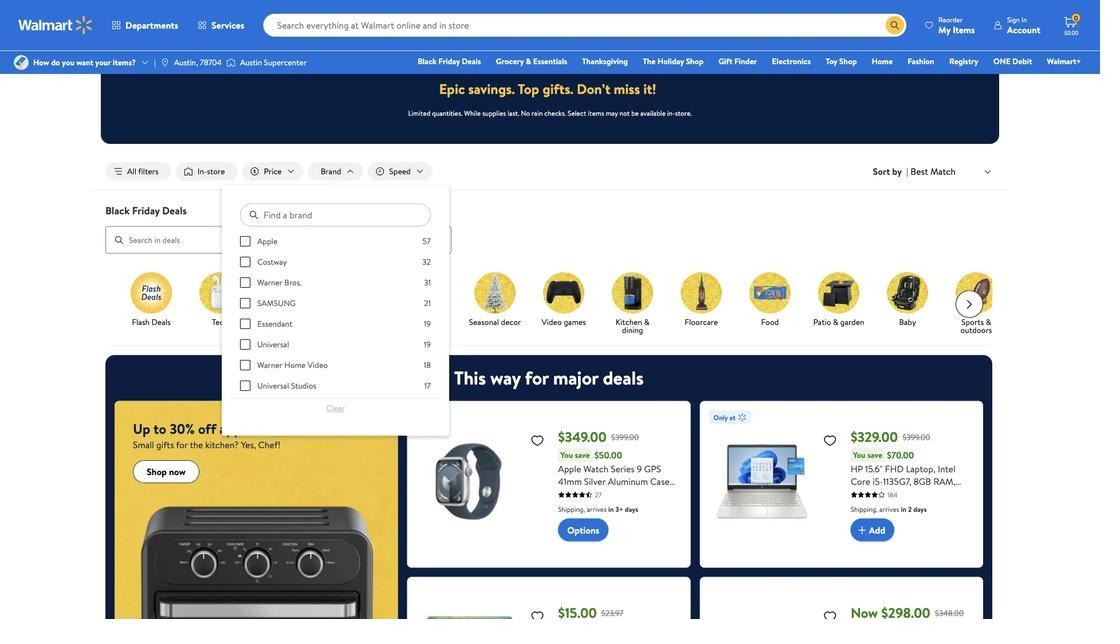 Task type: vqa. For each thing, say whether or not it's contained in the screenshot.


Task type: locate. For each thing, give the bounding box(es) containing it.
2 horizontal spatial shop
[[840, 56, 857, 67]]

$0.00
[[1065, 29, 1079, 36]]

deals down in-store button
[[162, 203, 187, 218]]

1 save from the left
[[575, 449, 590, 461]]

& right patio
[[833, 316, 839, 327]]

patio & garden
[[814, 316, 865, 327]]

19 for universal
[[424, 339, 431, 350]]

grocery
[[496, 56, 524, 67]]

2 save from the left
[[868, 449, 883, 461]]

0 vertical spatial |
[[154, 57, 156, 68]]

0 vertical spatial fashion
[[908, 56, 935, 67]]

shipping, down with
[[558, 504, 585, 514]]

30%
[[170, 419, 195, 439]]

1 vertical spatial black
[[105, 203, 130, 218]]

do
[[51, 57, 60, 68]]

1 days from the left
[[625, 504, 639, 514]]

1 horizontal spatial you
[[853, 449, 866, 461]]

| inside "sort and filter section" element
[[907, 165, 909, 178]]

decor
[[501, 316, 521, 327]]

video games
[[542, 316, 586, 327]]

& inside 'link'
[[526, 56, 531, 67]]

0 horizontal spatial you
[[561, 449, 573, 461]]

home down the search icon
[[872, 56, 893, 67]]

1 horizontal spatial $399.00
[[903, 432, 931, 443]]

1 warner from the top
[[257, 277, 283, 288]]

0 horizontal spatial fashion link
[[397, 272, 456, 328]]

0 vertical spatial black
[[418, 56, 437, 67]]

limited
[[408, 108, 431, 118]]

arrives inside $329.00 group
[[880, 504, 900, 514]]

kitchen?
[[205, 439, 239, 451]]

shop left now
[[147, 465, 167, 478]]

 image
[[160, 58, 170, 67]]

0 vertical spatial universal
[[257, 339, 289, 350]]

black up search icon
[[105, 203, 130, 218]]

& right grocery
[[526, 56, 531, 67]]

shop food image
[[750, 272, 791, 313]]

1 horizontal spatial video
[[542, 316, 562, 327]]

1 vertical spatial black friday deals
[[105, 203, 187, 218]]

shop inside button
[[147, 465, 167, 478]]

checks.
[[545, 108, 566, 118]]

1 vertical spatial universal
[[257, 380, 289, 391]]

one debit link
[[989, 55, 1038, 67]]

$399.00 inside $329.00 $399.00
[[903, 432, 931, 443]]

1 vertical spatial apple
[[558, 462, 581, 475]]

black up limited
[[418, 56, 437, 67]]

black friday deals
[[418, 56, 481, 67], [105, 203, 187, 218]]

1 horizontal spatial arrives
[[880, 504, 900, 514]]

match
[[931, 165, 956, 178]]

you inside you save $70.00 hp 15.6" fhd laptop, intel core i5-1135g7, 8gb ram, 256gb ssd, silver, windows 11 home, 15-dy2795wm
[[853, 449, 866, 461]]

walmart+ link
[[1042, 55, 1087, 67]]

epic savings. top gifts. don't miss it!
[[439, 79, 657, 98]]

you up hp
[[853, 449, 866, 461]]

0 horizontal spatial  image
[[14, 55, 29, 70]]

& right dining
[[644, 316, 650, 327]]

sign in to add to favorites list, hp 15.6" fhd laptop, intel core i5-1135g7, 8gb ram, 256gb ssd, silver, windows 11 home, 15-dy2795wm image
[[824, 433, 837, 447]]

& for dining
[[644, 316, 650, 327]]

home,
[[851, 500, 878, 513]]

2 19 from the top
[[424, 339, 431, 350]]

1 vertical spatial |
[[907, 165, 909, 178]]

1 horizontal spatial fashion link
[[903, 55, 940, 67]]

patio
[[814, 316, 831, 327]]

0 vertical spatial 19
[[424, 318, 431, 329]]

arrives inside $349.00 group
[[587, 504, 607, 514]]

1 shipping, from the left
[[558, 504, 585, 514]]

1 vertical spatial home
[[285, 359, 306, 371]]

2 vertical spatial deals
[[152, 316, 171, 327]]

save down $349.00
[[575, 449, 590, 461]]

in left 3+
[[609, 504, 614, 514]]

0 horizontal spatial video
[[308, 359, 328, 371]]

0 horizontal spatial shipping,
[[558, 504, 585, 514]]

friday inside search box
[[132, 203, 160, 218]]

0 vertical spatial for
[[525, 365, 549, 391]]

shipping, inside $349.00 group
[[558, 504, 585, 514]]

shop seasonal image
[[475, 272, 516, 313]]

you for $329.00
[[853, 449, 866, 461]]

departments button
[[102, 11, 188, 39]]

days right 3+
[[625, 504, 639, 514]]

in for $349.00
[[609, 504, 614, 514]]

8gb
[[914, 475, 932, 488]]

2 days from the left
[[914, 504, 927, 514]]

2 $399.00 from the left
[[903, 432, 931, 443]]

 image
[[14, 55, 29, 70], [226, 57, 236, 68]]

$23.97 group
[[417, 586, 682, 619]]

0 vertical spatial fashion link
[[903, 55, 940, 67]]

0 vertical spatial black friday deals
[[418, 56, 481, 67]]

sign in to add to favorites list, crayola dry erase light-up board, art tablet, holiday toys, holiday gifts for kids, child image
[[531, 609, 545, 619]]

2 universal from the top
[[257, 380, 289, 391]]

1 vertical spatial 19
[[424, 339, 431, 350]]

2 arrives from the left
[[880, 504, 900, 514]]

1 horizontal spatial home
[[872, 56, 893, 67]]

you down $349.00
[[561, 449, 573, 461]]

2 you from the left
[[853, 449, 866, 461]]

fashion down '21'
[[413, 316, 440, 327]]

1 vertical spatial fashion
[[413, 316, 440, 327]]

15.6"
[[866, 462, 883, 475]]

1 vertical spatial warner
[[257, 359, 283, 371]]

arrives down "184"
[[880, 504, 900, 514]]

1 in from the left
[[609, 504, 614, 514]]

watch
[[584, 462, 609, 475]]

0 vertical spatial friday
[[439, 56, 460, 67]]

up to 30% off appliances small gifts for the kitchen? yes, chef!
[[133, 419, 282, 451]]

& for essentials
[[526, 56, 531, 67]]

shipping,
[[558, 504, 585, 514], [851, 504, 878, 514]]

Find a brand search field
[[240, 204, 431, 226]]

my
[[939, 23, 951, 36]]

gift
[[719, 56, 733, 67]]

you for $349.00
[[561, 449, 573, 461]]

1 horizontal spatial friday
[[439, 56, 460, 67]]

save inside you save $70.00 hp 15.6" fhd laptop, intel core i5-1135g7, 8gb ram, 256gb ssd, silver, windows 11 home, 15-dy2795wm
[[868, 449, 883, 461]]

shipping, for $329.00
[[851, 504, 878, 514]]

outdoors
[[961, 324, 993, 335]]

apple up with
[[558, 462, 581, 475]]

$399.00 up $50.00
[[611, 432, 639, 443]]

1 $399.00 from the left
[[611, 432, 639, 443]]

arrives down 27
[[587, 504, 607, 514]]

1 horizontal spatial black
[[418, 56, 437, 67]]

save up the 15.6"
[[868, 449, 883, 461]]

days for $329.00
[[914, 504, 927, 514]]

19 up 18
[[424, 339, 431, 350]]

brand button
[[308, 162, 363, 181]]

only at
[[714, 412, 736, 422]]

case
[[651, 475, 670, 488]]

fashion right home link
[[908, 56, 935, 67]]

in inside $349.00 group
[[609, 504, 614, 514]]

21
[[424, 298, 431, 309]]

blue
[[604, 488, 622, 500]]

days inside $329.00 group
[[914, 504, 927, 514]]

by
[[893, 165, 902, 178]]

1 arrives from the left
[[587, 504, 607, 514]]

32
[[422, 256, 431, 267]]

group
[[240, 236, 431, 619]]

search image
[[115, 235, 124, 245]]

fashion link right home link
[[903, 55, 940, 67]]

shipping, inside $329.00 group
[[851, 504, 878, 514]]

in-store button
[[176, 162, 238, 181]]

1 horizontal spatial save
[[868, 449, 883, 461]]

for
[[525, 365, 549, 391], [176, 439, 188, 451]]

friday up 'epic'
[[439, 56, 460, 67]]

deals right flash
[[152, 316, 171, 327]]

warner down costway
[[257, 277, 283, 288]]

warner
[[257, 277, 283, 288], [257, 359, 283, 371]]

shop right holiday
[[686, 56, 704, 67]]

speed button
[[368, 162, 433, 181]]

universal
[[257, 339, 289, 350], [257, 380, 289, 391]]

all filters
[[127, 166, 159, 177]]

$70.00
[[887, 449, 915, 461]]

1 horizontal spatial in
[[901, 504, 907, 514]]

| right 'items?'
[[154, 57, 156, 68]]

deals up 'epic'
[[462, 56, 481, 67]]

days inside $349.00 group
[[625, 504, 639, 514]]

in-store
[[198, 166, 225, 177]]

 image right 78704
[[226, 57, 236, 68]]

1 horizontal spatial days
[[914, 504, 927, 514]]

1 vertical spatial fashion link
[[397, 272, 456, 328]]

home up the universal studios
[[285, 359, 306, 371]]

& right sports
[[986, 316, 992, 327]]

0 vertical spatial warner
[[257, 277, 283, 288]]

| right by
[[907, 165, 909, 178]]

shipping, down 256gb
[[851, 504, 878, 514]]

it!
[[644, 79, 657, 98]]

0 horizontal spatial shop
[[147, 465, 167, 478]]

& for garden
[[833, 316, 839, 327]]

1135g7,
[[883, 475, 912, 488]]

universal for universal studios
[[257, 380, 289, 391]]

austin supercenter
[[240, 57, 307, 68]]

dining
[[622, 324, 643, 335]]

& inside sports & outdoors
[[986, 316, 992, 327]]

 image for austin supercenter
[[226, 57, 236, 68]]

shop now
[[147, 465, 186, 478]]

0 horizontal spatial $399.00
[[611, 432, 639, 443]]

1 vertical spatial for
[[176, 439, 188, 451]]

0 horizontal spatial friday
[[132, 203, 160, 218]]

tech link
[[190, 272, 250, 328]]

1 horizontal spatial shipping,
[[851, 504, 878, 514]]

0 horizontal spatial black
[[105, 203, 130, 218]]

aluminum
[[608, 475, 648, 488]]

1 horizontal spatial |
[[907, 165, 909, 178]]

& inside kitchen & dining
[[644, 316, 650, 327]]

all filters button
[[105, 162, 171, 181]]

group containing apple
[[240, 236, 431, 619]]

in for $329.00
[[901, 504, 907, 514]]

shop kitchen & dining image
[[612, 272, 653, 313]]

$399.00 for $349.00
[[611, 432, 639, 443]]

2 shipping, from the left
[[851, 504, 878, 514]]

walmart image
[[18, 16, 93, 34]]

walmart black friday deals for days image
[[445, 37, 656, 65]]

41mm
[[558, 475, 582, 488]]

sign in to add to favorites list, apple watch series 9 gps 41mm silver aluminum case with storm blue sport band - s/m image
[[531, 433, 545, 447]]

0 horizontal spatial arrives
[[587, 504, 607, 514]]

0 horizontal spatial for
[[176, 439, 188, 451]]

games
[[564, 316, 586, 327]]

1 vertical spatial friday
[[132, 203, 160, 218]]

universal down 'essendant' at the bottom
[[257, 339, 289, 350]]

warner up the universal studios
[[257, 359, 283, 371]]

$50.00
[[595, 449, 622, 461]]

kitchen
[[616, 316, 642, 327]]

fhd
[[885, 462, 904, 475]]

at
[[730, 412, 736, 422]]

video up studios
[[308, 359, 328, 371]]

one
[[994, 56, 1011, 67]]

in left 2
[[901, 504, 907, 514]]

None checkbox
[[240, 236, 251, 247], [240, 277, 251, 288], [240, 298, 251, 308], [240, 360, 251, 370], [240, 381, 251, 391], [240, 236, 251, 247], [240, 277, 251, 288], [240, 298, 251, 308], [240, 360, 251, 370], [240, 381, 251, 391]]

warner for warner bros.
[[257, 277, 283, 288]]

0 vertical spatial apple
[[257, 236, 278, 247]]

days right 2
[[914, 504, 927, 514]]

may
[[606, 108, 618, 118]]

save for $349.00
[[575, 449, 590, 461]]

1 horizontal spatial apple
[[558, 462, 581, 475]]

0 horizontal spatial apple
[[257, 236, 278, 247]]

with
[[558, 488, 575, 500]]

2 in from the left
[[901, 504, 907, 514]]

you inside you save $50.00 apple watch series 9 gps 41mm silver aluminum case with storm blue sport band - s/m
[[561, 449, 573, 461]]

for left the
[[176, 439, 188, 451]]

$399.00
[[611, 432, 639, 443], [903, 432, 931, 443]]

184
[[888, 490, 898, 500]]

band
[[648, 488, 668, 500]]

black friday deals up 'epic'
[[418, 56, 481, 67]]

0 horizontal spatial black friday deals
[[105, 203, 187, 218]]

2 warner from the top
[[257, 359, 283, 371]]

universal for universal
[[257, 339, 289, 350]]

0 horizontal spatial days
[[625, 504, 639, 514]]

0 vertical spatial video
[[542, 316, 562, 327]]

baby link
[[878, 272, 938, 328]]

days
[[625, 504, 639, 514], [914, 504, 927, 514]]

 image left how
[[14, 55, 29, 70]]

ram,
[[934, 475, 956, 488]]

$399.00 inside $349.00 $399.00
[[611, 432, 639, 443]]

1 19 from the top
[[424, 318, 431, 329]]

save inside you save $50.00 apple watch series 9 gps 41mm silver aluminum case with storm blue sport band - s/m
[[575, 449, 590, 461]]

1 you from the left
[[561, 449, 573, 461]]

black friday deals down filters
[[105, 203, 187, 218]]

in inside $329.00 group
[[901, 504, 907, 514]]

$399.00 up $70.00
[[903, 432, 931, 443]]

apple up costway
[[257, 236, 278, 247]]

256gb
[[851, 488, 879, 500]]

video left games
[[542, 316, 562, 327]]

black
[[418, 56, 437, 67], [105, 203, 130, 218]]

0 horizontal spatial fashion
[[413, 316, 440, 327]]

for right way in the left bottom of the page
[[525, 365, 549, 391]]

1 horizontal spatial  image
[[226, 57, 236, 68]]

universal down warner home video
[[257, 380, 289, 391]]

19 down '21'
[[424, 318, 431, 329]]

1 horizontal spatial shop
[[686, 56, 704, 67]]

None checkbox
[[240, 257, 251, 267], [240, 319, 251, 329], [240, 339, 251, 350], [240, 257, 251, 267], [240, 319, 251, 329], [240, 339, 251, 350]]

1 universal from the top
[[257, 339, 289, 350]]

1 vertical spatial deals
[[162, 203, 187, 218]]

black friday deals inside search box
[[105, 203, 187, 218]]

fashion link down '32'
[[397, 272, 456, 328]]

floorcare link
[[672, 272, 731, 328]]

shop video games image
[[543, 272, 585, 313]]

shop baby image
[[887, 272, 929, 313]]

0 horizontal spatial save
[[575, 449, 590, 461]]

shop right toy
[[840, 56, 857, 67]]

15-
[[880, 500, 891, 513]]

last.
[[508, 108, 520, 118]]

0 horizontal spatial in
[[609, 504, 614, 514]]

friday down filters
[[132, 203, 160, 218]]



Task type: describe. For each thing, give the bounding box(es) containing it.
not
[[620, 108, 630, 118]]

samsung
[[257, 298, 296, 309]]

you save $70.00 hp 15.6" fhd laptop, intel core i5-1135g7, 8gb ram, 256gb ssd, silver, windows 11 home, 15-dy2795wm
[[851, 449, 971, 513]]

gifts
[[156, 439, 174, 451]]

tech
[[212, 316, 228, 327]]

sort and filter section element
[[92, 153, 1009, 190]]

epic
[[439, 79, 465, 98]]

-
[[670, 488, 674, 500]]

s/m
[[558, 500, 574, 513]]

shop tech image
[[199, 272, 241, 313]]

days for $349.00
[[625, 504, 639, 514]]

shop now button
[[133, 460, 199, 483]]

shop patio & garden image
[[819, 272, 860, 313]]

no
[[521, 108, 530, 118]]

windows
[[927, 488, 963, 500]]

electronics
[[772, 56, 811, 67]]

reorder my items
[[939, 15, 975, 36]]

warner home video
[[257, 359, 328, 371]]

Black Friday Deals search field
[[92, 203, 1009, 254]]

options
[[567, 524, 600, 536]]

sort
[[873, 165, 890, 178]]

clear button
[[240, 399, 431, 417]]

3+
[[616, 504, 624, 514]]

warner for warner home video
[[257, 359, 283, 371]]

shop toys image
[[268, 272, 310, 313]]

2
[[908, 504, 912, 514]]

Walmart Site-Wide search field
[[263, 14, 907, 37]]

want
[[76, 57, 93, 68]]

sport
[[624, 488, 646, 500]]

0 horizontal spatial home
[[285, 359, 306, 371]]

food
[[762, 316, 779, 327]]

up
[[133, 419, 150, 439]]

save for $329.00
[[868, 449, 883, 461]]

core
[[851, 475, 871, 488]]

1 vertical spatial video
[[308, 359, 328, 371]]

flash deals image
[[131, 272, 172, 313]]

price button
[[242, 162, 304, 181]]

toys link
[[259, 272, 319, 328]]

while
[[464, 108, 481, 118]]

you save $50.00 apple watch series 9 gps 41mm silver aluminum case with storm blue sport band - s/m
[[558, 449, 674, 513]]

supplies
[[483, 108, 506, 118]]

ssd,
[[881, 488, 899, 500]]

1 horizontal spatial fashion
[[908, 56, 935, 67]]

austin, 78704
[[174, 57, 222, 68]]

filters
[[138, 166, 159, 177]]

gift finder
[[719, 56, 757, 67]]

add
[[869, 524, 886, 536]]

services
[[212, 19, 245, 32]]

search icon image
[[891, 21, 900, 30]]

57
[[423, 236, 431, 247]]

shipping, for $349.00
[[558, 504, 585, 514]]

0 vertical spatial home
[[872, 56, 893, 67]]

for inside up to 30% off appliances small gifts for the kitchen? yes, chef!
[[176, 439, 188, 451]]

essendant
[[257, 318, 293, 329]]

shop sports & outdoors image
[[956, 272, 997, 313]]

floorcare
[[685, 316, 718, 327]]

Search in deals search field
[[105, 226, 452, 254]]

27
[[595, 490, 602, 500]]

best match
[[911, 165, 956, 178]]

shipping, arrives in 2 days
[[851, 504, 927, 514]]

next slide for chipmodulewithimages list image
[[956, 290, 984, 318]]

account
[[1008, 23, 1041, 36]]

patio & garden link
[[809, 272, 869, 328]]

sign
[[1008, 15, 1020, 24]]

0 vertical spatial deals
[[462, 56, 481, 67]]

deals inside search box
[[162, 203, 187, 218]]

1 horizontal spatial black friday deals
[[418, 56, 481, 67]]

now
[[169, 465, 186, 478]]

food link
[[741, 272, 800, 328]]

 image for how do you want your items?
[[14, 55, 29, 70]]

shop fashion image
[[406, 272, 447, 313]]

you
[[62, 57, 74, 68]]

78704
[[200, 57, 222, 68]]

$329.00 group
[[709, 410, 974, 559]]

limited quantities. while supplies last. no rain checks. select items may not be available in-store.
[[408, 108, 692, 118]]

available
[[641, 108, 666, 118]]

toy shop
[[826, 56, 857, 67]]

miss
[[614, 79, 640, 98]]

how do you want your items?
[[33, 57, 136, 68]]

shipping, arrives in 3+ days
[[558, 504, 639, 514]]

$399.00 for $329.00
[[903, 432, 931, 443]]

in
[[1022, 15, 1027, 24]]

small
[[133, 439, 154, 451]]

supercenter
[[264, 57, 307, 68]]

$349.00 group
[[417, 410, 682, 559]]

shop floorcare image
[[681, 272, 722, 313]]

store.
[[675, 108, 692, 118]]

0 horizontal spatial |
[[154, 57, 156, 68]]

sports
[[962, 316, 984, 327]]

registry
[[950, 56, 979, 67]]

arrives for $329.00
[[880, 504, 900, 514]]

black inside search box
[[105, 203, 130, 218]]

kitchen & dining
[[616, 316, 650, 335]]

items
[[953, 23, 975, 36]]

austin,
[[174, 57, 198, 68]]

sign in account
[[1008, 15, 1041, 36]]

reorder
[[939, 15, 963, 24]]

1 horizontal spatial for
[[525, 365, 549, 391]]

in-
[[198, 166, 207, 177]]

essentials
[[533, 56, 568, 67]]

intel
[[938, 462, 956, 475]]

$23.97
[[602, 608, 624, 619]]

toy
[[826, 56, 838, 67]]

sign in to add to favorites list, samsung 55" class tu690t crystal uhd 4k smart television - un55tu690tfxza (new) image
[[824, 609, 837, 619]]

apple inside group
[[257, 236, 278, 247]]

dy2795wm
[[891, 500, 934, 513]]

costway
[[257, 256, 287, 267]]

& for outdoors
[[986, 316, 992, 327]]

apple inside you save $50.00 apple watch series 9 gps 41mm silver aluminum case with storm blue sport band - s/m
[[558, 462, 581, 475]]

arrives for $349.00
[[587, 504, 607, 514]]

thanksgiving
[[582, 56, 628, 67]]

rain
[[532, 108, 543, 118]]

17
[[424, 380, 431, 391]]

this way for major deals
[[454, 365, 644, 391]]

in-
[[668, 108, 675, 118]]

Search search field
[[263, 14, 907, 37]]

the
[[190, 439, 203, 451]]

registry link
[[945, 55, 984, 67]]

items?
[[113, 57, 136, 68]]

appliances
[[220, 419, 282, 439]]

19 for essendant
[[424, 318, 431, 329]]

deals
[[603, 365, 644, 391]]

warner bros.
[[257, 277, 302, 288]]

major
[[553, 365, 599, 391]]

flash deals link
[[122, 272, 181, 328]]

add to cart image
[[856, 523, 869, 537]]



